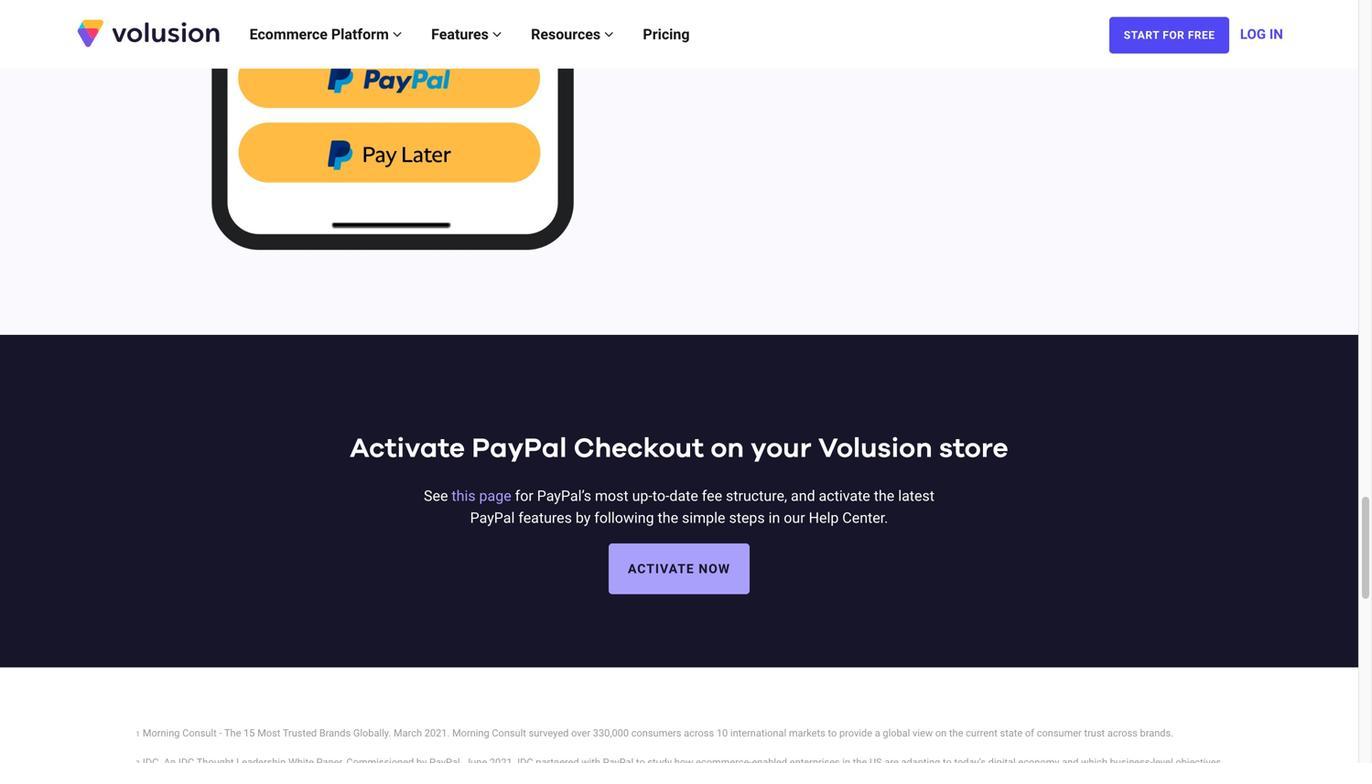 Task type: vqa. For each thing, say whether or not it's contained in the screenshot.
day
no



Task type: locate. For each thing, give the bounding box(es) containing it.
most
[[257, 728, 280, 739]]

the
[[935, 39, 956, 57], [874, 487, 894, 505], [658, 509, 678, 527], [949, 728, 963, 739]]

-
[[219, 728, 222, 739]]

activate now link
[[609, 544, 749, 595]]

on right view
[[935, 728, 947, 739]]

pricing
[[643, 26, 690, 43]]

international
[[730, 728, 786, 739]]

fee
[[702, 487, 722, 505]]

0 horizontal spatial consult
[[182, 728, 217, 739]]

by down paypal's
[[576, 509, 591, 527]]

consult
[[182, 728, 217, 739], [492, 728, 526, 739]]

by
[[1085, 39, 1100, 57], [576, 509, 591, 527]]

features
[[518, 509, 572, 527]]

1 horizontal spatial across
[[1107, 728, 1138, 739]]

10
[[717, 728, 728, 739]]

2 consult from the left
[[492, 728, 526, 739]]

activate
[[350, 435, 465, 463], [628, 561, 694, 577]]

1 horizontal spatial angle down image
[[492, 27, 502, 42]]

help
[[809, 509, 839, 527]]

ecommerce
[[249, 26, 328, 43]]

angle down image inside features link
[[492, 27, 502, 42]]

on
[[711, 435, 744, 463], [935, 728, 947, 739]]

by inside 'for paypal's most up-to-date fee structure, and activate the latest paypal features by following the simple steps in our help center.'
[[576, 509, 591, 527]]

this
[[452, 487, 476, 505]]

features
[[431, 26, 492, 43]]

venmo
[[800, 39, 846, 57]]

paypal up for
[[472, 435, 567, 463]]

angle down image for ecommerce platform
[[393, 27, 402, 42]]

free
[[1188, 29, 1215, 42]]

0 horizontal spatial by
[[576, 509, 591, 527]]

0 vertical spatial on
[[711, 435, 744, 463]]

2 horizontal spatial angle down image
[[604, 27, 614, 42]]

on up fee
[[711, 435, 744, 463]]

now
[[699, 561, 730, 577]]

across right trust
[[1107, 728, 1138, 739]]

1 angle down image from the left
[[393, 27, 402, 42]]

angle down image left the resources
[[492, 27, 502, 42]]

see
[[424, 487, 448, 505]]

1 horizontal spatial consult
[[492, 728, 526, 739]]

of
[[1004, 39, 1018, 57], [1025, 728, 1034, 739]]

this page link
[[452, 487, 511, 505]]

1 vertical spatial on
[[935, 728, 947, 739]]

increase
[[877, 39, 932, 57]]

platform
[[331, 26, 389, 43]]

by left 19% at the right of page
[[1085, 39, 1100, 57]]

2 across from the left
[[1107, 728, 1138, 739]]

resources link
[[516, 7, 628, 62]]

0 vertical spatial activate
[[350, 435, 465, 463]]

activate for activate paypal checkout on your volusion store
[[350, 435, 465, 463]]

consult left -
[[182, 728, 217, 739]]

1 vertical spatial activate
[[628, 561, 694, 577]]

1 horizontal spatial activate
[[628, 561, 694, 577]]

angle down image right platform
[[393, 27, 402, 42]]

0 horizontal spatial morning
[[143, 728, 180, 739]]

activate for activate now
[[628, 561, 694, 577]]

angle down image for features
[[492, 27, 502, 42]]

the left repeat at the right
[[935, 39, 956, 57]]

consult left surveyed
[[492, 728, 526, 739]]

angle down image inside resources link
[[604, 27, 614, 42]]

start for free link
[[1109, 17, 1229, 54]]

store
[[939, 435, 1008, 463]]

trust
[[1084, 728, 1105, 739]]

your
[[751, 435, 812, 463]]

angle down image
[[393, 27, 402, 42], [492, 27, 502, 42], [604, 27, 614, 42]]

date
[[669, 487, 698, 505]]

and
[[791, 487, 815, 505]]

angle down image inside the "ecommerce platform" 'link'
[[393, 27, 402, 42]]

3 angle down image from the left
[[604, 27, 614, 42]]

0 vertical spatial by
[[1085, 39, 1100, 57]]

1 consult from the left
[[182, 728, 217, 739]]

steps
[[729, 509, 765, 527]]

simple
[[682, 509, 725, 527]]

1 horizontal spatial morning
[[452, 728, 489, 739]]

0 horizontal spatial of
[[1004, 39, 1018, 57]]

start
[[1124, 29, 1159, 42]]

in
[[1269, 26, 1283, 42]]

provide
[[839, 728, 872, 739]]

1 vertical spatial paypal
[[470, 509, 515, 527]]

2 morning from the left
[[452, 728, 489, 739]]

1 vertical spatial by
[[576, 509, 591, 527]]

can
[[849, 39, 873, 57]]

most
[[595, 487, 628, 505]]

0 horizontal spatial activate
[[350, 435, 465, 463]]

ecommerce platform
[[249, 26, 393, 43]]

1 morning from the left
[[143, 728, 180, 739]]

across left 10
[[684, 728, 714, 739]]

0 horizontal spatial angle down image
[[393, 27, 402, 42]]

paypal inside 'for paypal's most up-to-date fee structure, and activate the latest paypal features by following the simple steps in our help center.'
[[470, 509, 515, 527]]

of right repeat at the right
[[1004, 39, 1018, 57]]

the left "current"
[[949, 728, 963, 739]]

structure,
[[726, 487, 787, 505]]

up-
[[632, 487, 652, 505]]

1 horizontal spatial by
[[1085, 39, 1100, 57]]

across
[[684, 728, 714, 739], [1107, 728, 1138, 739]]

0 horizontal spatial across
[[684, 728, 714, 739]]

1 horizontal spatial of
[[1025, 728, 1034, 739]]

18
[[1131, 40, 1142, 51]]

morning
[[143, 728, 180, 739], [452, 728, 489, 739]]

angle down image left pricing 'link'
[[604, 27, 614, 42]]

activate up 'see'
[[350, 435, 465, 463]]

activate left now
[[628, 561, 694, 577]]

volusion logo image
[[75, 18, 222, 49]]

morning right the "2021."
[[452, 728, 489, 739]]

morning right "1"
[[143, 728, 180, 739]]

2 angle down image from the left
[[492, 27, 502, 42]]

of right state
[[1025, 728, 1034, 739]]

paypal down page
[[470, 509, 515, 527]]

paypal
[[472, 435, 567, 463], [470, 509, 515, 527]]

0 vertical spatial paypal
[[472, 435, 567, 463]]

consumer
[[1037, 728, 1082, 739]]



Task type: describe. For each thing, give the bounding box(es) containing it.
march
[[394, 728, 422, 739]]

ecommerce platform link
[[235, 7, 417, 62]]

0 vertical spatial of
[[1004, 39, 1018, 57]]

trusted
[[283, 728, 317, 739]]

for
[[1163, 29, 1185, 42]]

to
[[828, 728, 837, 739]]

1
[[136, 730, 140, 739]]

volusion
[[818, 435, 932, 463]]

the
[[224, 728, 241, 739]]

purchase
[[1022, 39, 1082, 57]]

view
[[913, 728, 933, 739]]

angle down image for resources
[[604, 27, 614, 42]]

over
[[571, 728, 590, 739]]

venmo logo image
[[679, 22, 792, 74]]

1 horizontal spatial on
[[935, 728, 947, 739]]

surveyed
[[529, 728, 569, 739]]

venmo image
[[136, 0, 650, 328]]

log
[[1240, 26, 1266, 42]]

activate
[[819, 487, 870, 505]]

the up center.
[[874, 487, 894, 505]]

a
[[875, 728, 880, 739]]

global
[[883, 728, 910, 739]]

330,000
[[593, 728, 629, 739]]

resources
[[531, 26, 604, 43]]

0 horizontal spatial on
[[711, 435, 744, 463]]

activate paypal checkout on your volusion store
[[350, 435, 1008, 463]]

markets
[[789, 728, 825, 739]]

log in
[[1240, 26, 1283, 42]]

19%
[[1104, 39, 1131, 57]]

consumers
[[631, 728, 681, 739]]

2021.
[[424, 728, 450, 739]]

the down the to-
[[658, 509, 678, 527]]

1 vertical spatial of
[[1025, 728, 1034, 739]]

checkout
[[574, 435, 704, 463]]

following
[[594, 509, 654, 527]]

to-
[[652, 487, 669, 505]]

venmo can increase the repeat of purchase by 19% 18
[[800, 39, 1142, 57]]

our
[[784, 509, 805, 527]]

activate now
[[628, 561, 730, 577]]

latest
[[898, 487, 934, 505]]

page
[[479, 487, 511, 505]]

log in link
[[1240, 7, 1283, 62]]

brands.
[[1140, 728, 1173, 739]]

start for free
[[1124, 29, 1215, 42]]

repeat
[[960, 39, 1001, 57]]

brands
[[319, 728, 351, 739]]

center.
[[842, 509, 888, 527]]

for
[[515, 487, 533, 505]]

1 across from the left
[[684, 728, 714, 739]]

15
[[244, 728, 255, 739]]

in
[[768, 509, 780, 527]]

1 morning consult - the 15 most trusted brands globally. march 2021. morning consult surveyed over 330,000 consumers across 10 international markets to provide a global view on the current state of consumer trust across brands.
[[136, 728, 1173, 739]]

state
[[1000, 728, 1023, 739]]

see this page
[[424, 487, 511, 505]]

globally.
[[353, 728, 391, 739]]

for paypal's most up-to-date fee structure, and activate the latest paypal features by following the simple steps in our help center.
[[470, 487, 934, 527]]

features link
[[417, 7, 516, 62]]

current
[[966, 728, 997, 739]]

pricing link
[[628, 7, 704, 62]]

paypal's
[[537, 487, 591, 505]]



